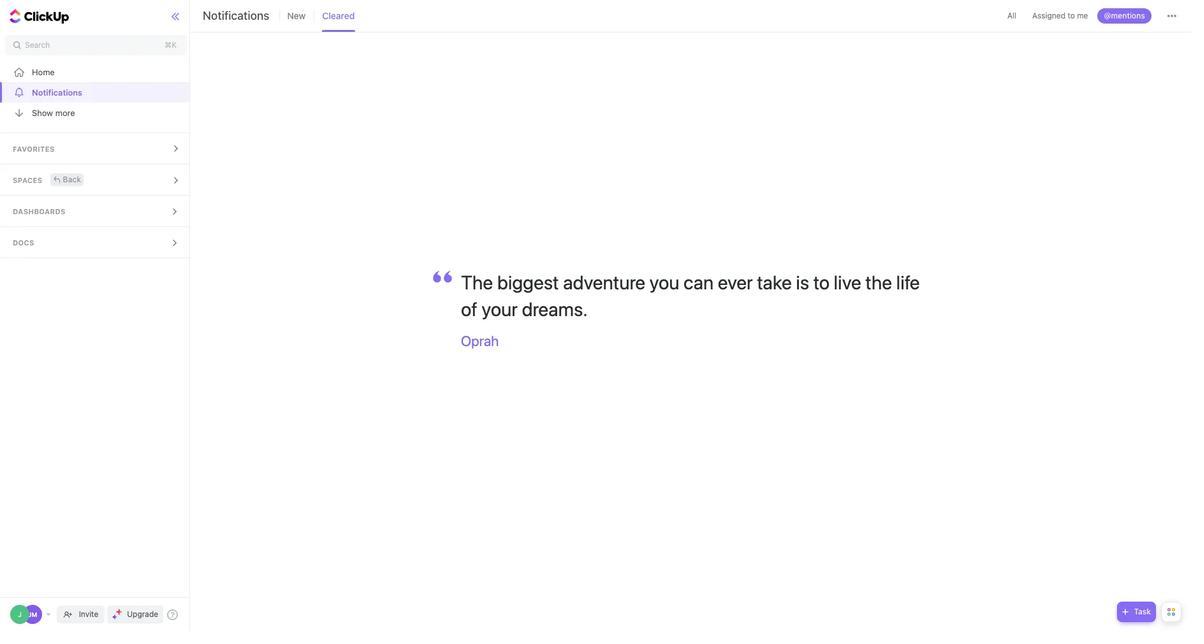 Task type: vqa. For each thing, say whether or not it's contained in the screenshot.
⌘K
yes



Task type: locate. For each thing, give the bounding box(es) containing it.
sparkle svg 2 image
[[112, 615, 117, 619]]

favorites button
[[0, 133, 192, 164]]

cleared
[[322, 10, 355, 21]]

1 vertical spatial to
[[813, 271, 830, 293]]

assigned to me
[[1032, 11, 1088, 20]]

dashboards
[[13, 207, 65, 216]]

0 vertical spatial notifications
[[203, 9, 269, 22]]

show
[[32, 107, 53, 118]]

notifications
[[203, 9, 269, 22], [32, 87, 82, 97]]

spaces
[[13, 176, 42, 184]]

notifications link
[[0, 82, 192, 103]]

notifications up show more
[[32, 87, 82, 97]]

upgrade
[[127, 610, 158, 619]]

1 vertical spatial notifications
[[32, 87, 82, 97]]

1 horizontal spatial notifications
[[203, 9, 269, 22]]

to inside the biggest adventure you can ever take is to live the life of your dreams.
[[813, 271, 830, 293]]

adventure
[[563, 271, 645, 293]]

search
[[25, 40, 50, 50]]

docs
[[13, 238, 34, 247]]

to right is
[[813, 271, 830, 293]]

0 vertical spatial to
[[1068, 11, 1075, 20]]

favorites
[[13, 145, 55, 153]]

@mentions
[[1104, 11, 1145, 20]]

0 horizontal spatial notifications
[[32, 87, 82, 97]]

notifications left new
[[203, 9, 269, 22]]

1 horizontal spatial to
[[1068, 11, 1075, 20]]

to
[[1068, 11, 1075, 20], [813, 271, 830, 293]]

is
[[796, 271, 809, 293]]

back link
[[50, 173, 84, 186]]

j jm
[[18, 611, 37, 618]]

the
[[865, 271, 892, 293]]

home
[[32, 67, 55, 77]]

jm
[[28, 611, 37, 618]]

life
[[896, 271, 920, 293]]

0 horizontal spatial to
[[813, 271, 830, 293]]

can
[[684, 271, 714, 293]]

upgrade link
[[107, 606, 163, 624]]

notifications inside notifications link
[[32, 87, 82, 97]]

j
[[18, 611, 22, 618]]

to left me
[[1068, 11, 1075, 20]]

new
[[287, 10, 306, 21]]

show more
[[32, 107, 75, 118]]

your
[[482, 298, 518, 320]]

back
[[63, 174, 81, 184]]

you
[[650, 271, 679, 293]]



Task type: describe. For each thing, give the bounding box(es) containing it.
sidebar navigation
[[0, 0, 193, 631]]

of
[[461, 298, 477, 320]]

dreams.
[[522, 298, 587, 320]]

task
[[1134, 607, 1151, 617]]

ever
[[718, 271, 753, 293]]

oprah
[[461, 333, 499, 350]]

home link
[[0, 62, 192, 82]]

live
[[834, 271, 861, 293]]

the biggest adventure you can ever take is to live the life of your dreams.
[[461, 271, 920, 320]]

sparkle svg 1 image
[[116, 609, 123, 615]]

all
[[1007, 11, 1016, 20]]

assigned
[[1032, 11, 1065, 20]]

biggest
[[497, 271, 559, 293]]

⌘k
[[165, 40, 177, 50]]

the
[[461, 271, 493, 293]]

more
[[55, 107, 75, 118]]

take
[[757, 271, 792, 293]]

me
[[1077, 11, 1088, 20]]

invite
[[79, 610, 98, 619]]



